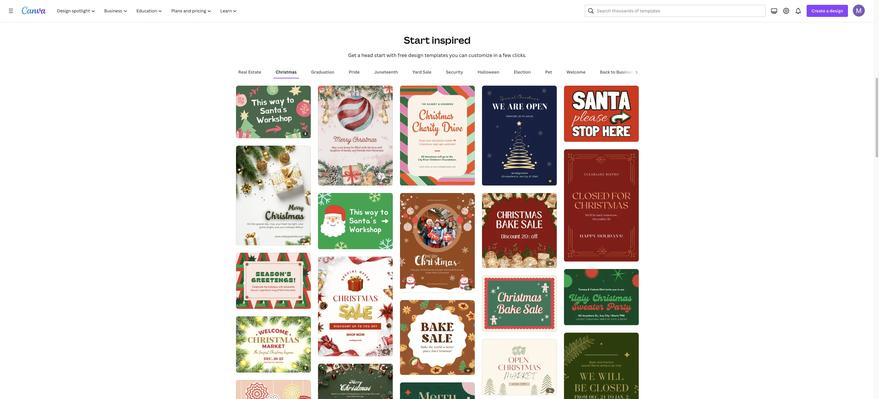 Task type: locate. For each thing, give the bounding box(es) containing it.
1 vertical spatial design
[[409, 52, 424, 59]]

a right in
[[499, 52, 502, 59]]

real estate
[[239, 69, 261, 75]]

you
[[450, 52, 458, 59]]

a right "create"
[[827, 8, 829, 14]]

light pink red green friendly geometric business christmas yard sign image
[[236, 380, 311, 399]]

security button
[[444, 66, 466, 78]]

pride
[[349, 69, 360, 75]]

green simple minimalist christmas merry and bright yard sign image
[[400, 383, 475, 399]]

design right "create"
[[830, 8, 844, 14]]

design right free
[[409, 52, 424, 59]]

1 horizontal spatial a
[[499, 52, 502, 59]]

0 vertical spatial design
[[830, 8, 844, 14]]

0 horizontal spatial a
[[358, 52, 361, 59]]

free
[[398, 52, 407, 59]]

0 vertical spatial $
[[305, 131, 307, 136]]

clicks.
[[513, 52, 527, 59]]

to
[[611, 69, 616, 75]]

0 horizontal spatial design
[[409, 52, 424, 59]]

1 $ from the top
[[305, 131, 307, 136]]

yard sale button
[[410, 66, 434, 78]]

in
[[494, 52, 498, 59]]

juneteenth button
[[372, 66, 401, 78]]

inspired
[[432, 33, 471, 46]]

christmas button
[[274, 66, 299, 78]]

yard
[[413, 69, 422, 75]]

create
[[812, 8, 826, 14]]

red & white santa stop here christmas yard sign image
[[564, 86, 639, 142]]

start
[[375, 52, 386, 59]]

business
[[617, 69, 635, 75]]

1 horizontal spatial design
[[830, 8, 844, 14]]

a right "get"
[[358, 52, 361, 59]]

sale
[[423, 69, 432, 75]]

green gold classy and elegant business christmas yard sign image
[[564, 333, 639, 399]]

green and red christmas bake sale yard sign image
[[482, 275, 557, 331]]

2 $ from the top
[[305, 366, 307, 370]]

a
[[827, 8, 829, 14], [358, 52, 361, 59], [499, 52, 502, 59]]

security
[[446, 69, 464, 75]]

welcome button
[[565, 66, 588, 78]]

2 horizontal spatial a
[[827, 8, 829, 14]]

head
[[362, 52, 373, 59]]

christmas
[[276, 69, 297, 75]]

red green and gold fun bold geometric pattern business christmas yard sign image
[[236, 253, 311, 309]]

a inside create a design dropdown button
[[827, 8, 829, 14]]

colorful illustrative christmas market open yard sign image
[[482, 339, 557, 395]]

None search field
[[585, 5, 767, 17]]

1 vertical spatial $
[[305, 366, 307, 370]]

election
[[514, 69, 531, 75]]

design
[[830, 8, 844, 14], [409, 52, 424, 59]]

$
[[305, 131, 307, 136], [305, 366, 307, 370]]



Task type: vqa. For each thing, say whether or not it's contained in the screenshot.
"Halloween" on the top
yes



Task type: describe. For each thing, give the bounding box(es) containing it.
brown and white illustrative christmas bake sale yard sign image
[[400, 300, 475, 375]]

templates
[[425, 52, 448, 59]]

get a head start with free design templates you can customize in a few clicks.
[[348, 52, 527, 59]]

real
[[239, 69, 247, 75]]

welcome
[[567, 69, 586, 75]]

election button
[[512, 66, 534, 78]]

a for head
[[358, 52, 361, 59]]

start
[[404, 33, 430, 46]]

graduation
[[311, 69, 335, 75]]

back to business button
[[598, 66, 637, 78]]

customize
[[469, 52, 493, 59]]

back to business
[[601, 69, 635, 75]]

design inside dropdown button
[[830, 8, 844, 14]]

white and red decoration christmas sale yard sign image
[[318, 257, 393, 356]]

pet
[[546, 69, 553, 75]]

create a design
[[812, 8, 844, 14]]

top level navigation element
[[53, 5, 242, 17]]

$ for green red festive holiday illustration christmas market yard sign image
[[305, 366, 307, 370]]

green decoration merry christmas yard sign image
[[318, 364, 393, 399]]

pride button
[[347, 66, 362, 78]]

halloween
[[478, 69, 500, 75]]

$ for green and white organic workshop christmas yard sign image
[[305, 131, 307, 136]]

with
[[387, 52, 397, 59]]

can
[[459, 52, 468, 59]]

juneteenth
[[374, 69, 398, 75]]

a for design
[[827, 8, 829, 14]]

green and white organic workshop christmas yard sign image
[[236, 85, 311, 138]]

pet button
[[543, 66, 555, 78]]

green and white decoration merry christmas yard sign image
[[236, 146, 311, 245]]

red gold classy and elegant business christmas yard sign image
[[564, 149, 639, 262]]

green and white santa's workshop yard sign image
[[318, 193, 393, 249]]

pink red green friendly geometric business christmas yard sign image
[[400, 86, 475, 185]]

real estate button
[[236, 66, 264, 78]]

start inspired
[[404, 33, 471, 46]]

halloween button
[[476, 66, 502, 78]]

few
[[503, 52, 512, 59]]

navy and gold simple christmas we are open yard sign image
[[482, 86, 557, 185]]

red green and white bold fun geometric shapes personal christmas yard sign image
[[564, 269, 639, 325]]

create a design button
[[808, 5, 849, 17]]

Search search field
[[598, 5, 763, 17]]

graduation button
[[309, 66, 337, 78]]

get
[[348, 52, 357, 59]]

maria williams image
[[854, 5, 866, 17]]

green red festive holiday illustration christmas market yard sign image
[[236, 317, 311, 373]]

estate
[[248, 69, 261, 75]]

red and white illustration christmas bake sale yard sign image
[[482, 193, 557, 268]]

back
[[601, 69, 610, 75]]

yard sale
[[413, 69, 432, 75]]

brown illustrative merry christmas yard sign image
[[400, 193, 475, 293]]

red and green watercolor merry christmas yard sign image
[[318, 86, 393, 185]]



